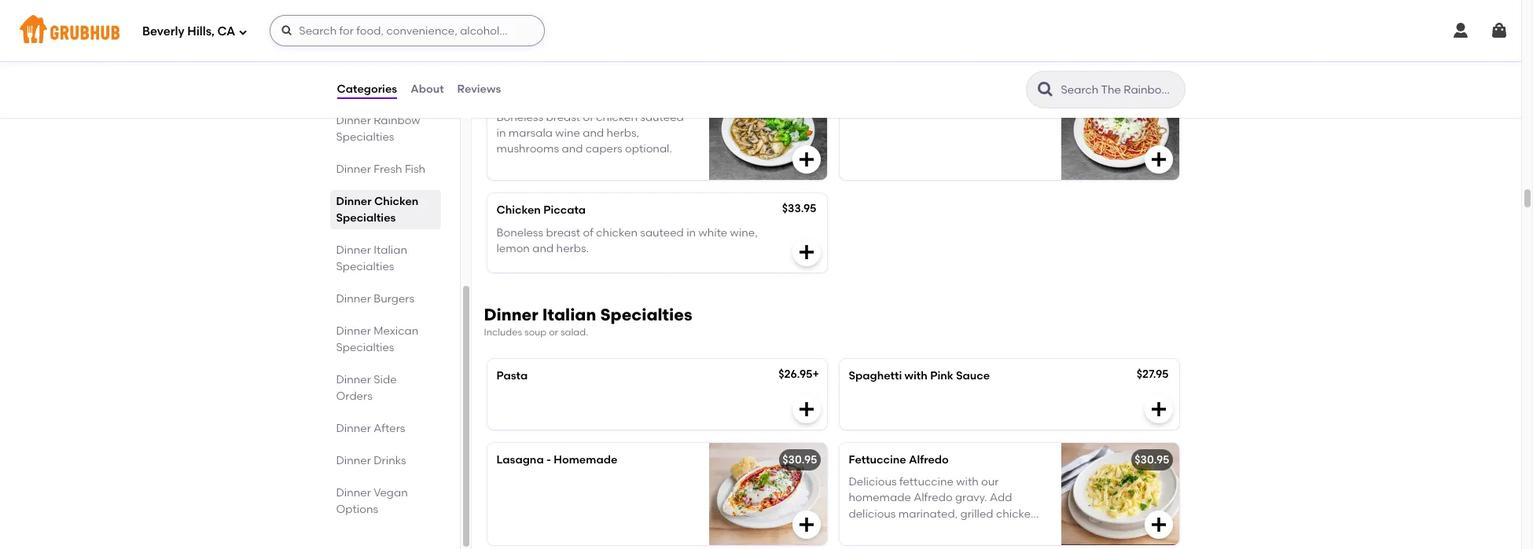 Task type: describe. For each thing, give the bounding box(es) containing it.
mushrooms
[[496, 143, 559, 156]]

lasagna
[[496, 453, 544, 467]]

dinner fresh fish tab
[[336, 161, 434, 178]]

dinner rainbow specialties tab
[[336, 112, 434, 145]]

dinner for dinner italian specialties includes soup or salad.
[[484, 305, 538, 325]]

chicken for sauteed
[[596, 226, 638, 240]]

white
[[699, 226, 727, 240]]

our
[[981, 476, 999, 489]]

burgers
[[374, 292, 414, 306]]

boneless breast of chicken sauteed in white wine, lemon and herbs.
[[496, 226, 758, 256]]

dinner for dinner rainbow specialties
[[336, 114, 371, 127]]

$6.00
[[927, 524, 956, 537]]

dinner vegan options tab
[[336, 485, 434, 518]]

dinner vegan options
[[336, 487, 408, 517]]

dinner for dinner side orders
[[336, 373, 371, 387]]

beverly hills, ca
[[142, 24, 235, 38]]

-
[[546, 453, 551, 467]]

italian for dinner italian specialties
[[374, 244, 407, 257]]

of for chicken piccata
[[583, 226, 593, 240]]

fettuccine alfredo
[[849, 453, 949, 467]]

chicken inside delicious fettuccine with our homemade alfredo gravy. add delicious marinated, grilled chicken breast for only $6.00
[[996, 508, 1037, 521]]

$35.95
[[1135, 88, 1169, 102]]

breast for herbs.
[[546, 226, 580, 240]]

dinner italian specialties includes soup or salad.
[[484, 305, 692, 338]]

specialties for dinner italian specialties
[[336, 260, 394, 274]]

boneless for boneless breast of chicken sautéed in marsala wine and herbs, mushrooms and capers optional.
[[496, 111, 543, 124]]

alfredo inside delicious fettuccine with our homemade alfredo gravy. add delicious marinated, grilled chicken breast for only $6.00
[[914, 492, 953, 505]]

marsala
[[509, 127, 553, 140]]

sautéed
[[640, 111, 684, 124]]

wine,
[[730, 226, 758, 240]]

delicious
[[849, 476, 897, 489]]

for
[[886, 524, 900, 537]]

capers
[[586, 143, 622, 156]]

chicken for chicken marsala
[[496, 88, 541, 102]]

pink
[[930, 369, 953, 383]]

homemade
[[849, 492, 911, 505]]

boneless for boneless breast of chicken sauteed in white wine, lemon and herbs.
[[496, 226, 543, 240]]

boneless breast of chicken sautéed in marsala wine and herbs, mushrooms and capers optional.
[[496, 111, 684, 156]]

wine
[[555, 127, 580, 140]]

sauteed
[[640, 226, 684, 240]]

reviews
[[457, 82, 501, 96]]

chicken for chicken piccata
[[496, 204, 541, 217]]

dinner drinks tab
[[336, 453, 434, 469]]

reviews button
[[456, 61, 502, 118]]

or
[[549, 327, 558, 338]]

dinner burgers tab
[[336, 291, 434, 307]]

dinner for dinner mexican specialties
[[336, 325, 371, 338]]

categories button
[[336, 61, 398, 118]]

beverly
[[142, 24, 184, 38]]

chicken parmigiana image
[[1061, 78, 1179, 180]]

lasagna - homemade
[[496, 453, 617, 467]]

about
[[411, 82, 444, 96]]

dinner side orders tab
[[336, 372, 434, 405]]

lemon
[[496, 242, 530, 256]]

$35.95 button
[[839, 78, 1179, 180]]

soup
[[524, 327, 547, 338]]

includes
[[484, 327, 522, 338]]

dinner mexican specialties tab
[[336, 323, 434, 356]]

dinner italian specialties
[[336, 244, 407, 274]]

delicious fettuccine with our homemade alfredo gravy. add delicious marinated, grilled chicken breast for only $6.00
[[849, 476, 1037, 537]]

Search The Rainbow Bar and Grill search field
[[1059, 83, 1180, 97]]

in for white
[[686, 226, 696, 240]]

drinks
[[374, 454, 406, 468]]

dinner drinks
[[336, 454, 406, 468]]

pasta
[[496, 369, 528, 383]]

dinner for dinner italian specialties
[[336, 244, 371, 257]]

with inside delicious fettuccine with our homemade alfredo gravy. add delicious marinated, grilled chicken breast for only $6.00
[[956, 476, 979, 489]]

homemade
[[554, 453, 617, 467]]

0 vertical spatial alfredo
[[909, 453, 949, 467]]

categories
[[337, 82, 397, 96]]

svg image for boneless breast of chicken sauteed in white wine, lemon and herbs.
[[797, 243, 816, 262]]

piccata
[[543, 204, 586, 217]]

$27.95
[[1137, 368, 1169, 381]]

spaghetti
[[849, 369, 902, 383]]

Search for food, convenience, alcohol... search field
[[270, 15, 545, 46]]

svg image for boneless breast of chicken sautéed in marsala wine and herbs, mushrooms and capers optional.
[[797, 151, 816, 169]]

fettuccine
[[899, 476, 954, 489]]

chicken inside dinner chicken specialties
[[374, 195, 418, 208]]

specialties for dinner mexican specialties
[[336, 341, 394, 355]]

scarlett's chicken image
[[709, 0, 827, 65]]



Task type: vqa. For each thing, say whether or not it's contained in the screenshot.
Saved
no



Task type: locate. For each thing, give the bounding box(es) containing it.
alfredo up the fettuccine
[[909, 453, 949, 467]]

dinner inside dinner italian specialties
[[336, 244, 371, 257]]

svg image
[[1451, 21, 1470, 40], [281, 24, 293, 37], [238, 27, 248, 37], [1149, 151, 1168, 169], [797, 400, 816, 419], [797, 516, 816, 534]]

dinner inside dinner burgers tab
[[336, 292, 371, 306]]

about button
[[410, 61, 445, 118]]

specialties for dinner italian specialties includes soup or salad.
[[600, 305, 692, 325]]

dinner afters tab
[[336, 421, 434, 437]]

dinner inside dinner fresh fish tab
[[336, 163, 371, 176]]

dinner rainbow specialties
[[336, 114, 420, 144]]

chicken marsala
[[496, 88, 588, 102]]

dinner left burgers
[[336, 292, 371, 306]]

spaghetti with pink sauce
[[849, 369, 990, 383]]

$26.95 +
[[778, 368, 819, 381]]

marsala
[[543, 88, 588, 102]]

italian
[[374, 244, 407, 257], [542, 305, 596, 325]]

chicken up "marsala" on the left of the page
[[496, 88, 541, 102]]

1 boneless from the top
[[496, 111, 543, 124]]

2 vertical spatial breast
[[849, 524, 883, 537]]

of inside "boneless breast of chicken sautéed in marsala wine and herbs, mushrooms and capers optional."
[[583, 111, 593, 124]]

specialties inside 'dinner rainbow specialties'
[[336, 131, 394, 144]]

+
[[813, 368, 819, 381]]

2 vertical spatial chicken
[[996, 508, 1037, 521]]

dinner chicken specialties tab
[[336, 193, 434, 226]]

1 vertical spatial and
[[562, 143, 583, 156]]

0 horizontal spatial in
[[496, 127, 506, 140]]

with up gravy.
[[956, 476, 979, 489]]

optional.
[[625, 143, 672, 156]]

dinner down 'orders'
[[336, 422, 371, 436]]

boneless up lemon at the left top
[[496, 226, 543, 240]]

italian for dinner italian specialties includes soup or salad.
[[542, 305, 596, 325]]

0 vertical spatial boneless
[[496, 111, 543, 124]]

dinner for dinner drinks
[[336, 454, 371, 468]]

dinner inside the dinner italian specialties includes soup or salad.
[[484, 305, 538, 325]]

of down marsala on the left top of the page
[[583, 111, 593, 124]]

1 of from the top
[[583, 111, 593, 124]]

chicken down add
[[996, 508, 1037, 521]]

0 vertical spatial breast
[[546, 111, 580, 124]]

fish
[[405, 163, 425, 176]]

breast for mushrooms
[[546, 111, 580, 124]]

hills,
[[187, 24, 215, 38]]

breast down delicious
[[849, 524, 883, 537]]

dinner up options
[[336, 487, 371, 500]]

specialties up dinner italian specialties
[[336, 211, 396, 225]]

with left pink
[[905, 369, 928, 383]]

grilled
[[960, 508, 993, 521]]

chicken left sauteed
[[596, 226, 638, 240]]

dinner left fresh
[[336, 163, 371, 176]]

dinner for dinner afters
[[336, 422, 371, 436]]

svg image for delicious fettuccine with our homemade alfredo gravy. add delicious marinated, grilled chicken breast for only $6.00
[[1149, 516, 1168, 534]]

alfredo
[[909, 453, 949, 467], [914, 492, 953, 505]]

chicken marsala image
[[709, 78, 827, 180]]

dinner side orders
[[336, 373, 397, 403]]

specialties inside dinner italian specialties
[[336, 260, 394, 274]]

in for marsala
[[496, 127, 506, 140]]

chicken up lemon at the left top
[[496, 204, 541, 217]]

0 vertical spatial of
[[583, 111, 593, 124]]

ca
[[217, 24, 235, 38]]

1 vertical spatial italian
[[542, 305, 596, 325]]

italian inside dinner italian specialties
[[374, 244, 407, 257]]

dinner up 'orders'
[[336, 373, 371, 387]]

in left white
[[686, 226, 696, 240]]

2 $30.95 from the left
[[1135, 453, 1169, 467]]

1 vertical spatial breast
[[546, 226, 580, 240]]

breast inside "boneless breast of chicken sautéed in marsala wine and herbs, mushrooms and capers optional."
[[546, 111, 580, 124]]

dinner down categories
[[336, 114, 371, 127]]

dinner burgers
[[336, 292, 414, 306]]

$30.95
[[782, 453, 817, 467], [1135, 453, 1169, 467]]

2 vertical spatial and
[[532, 242, 554, 256]]

specialties inside the dinner italian specialties includes soup or salad.
[[600, 305, 692, 325]]

sauce
[[956, 369, 990, 383]]

specialties
[[336, 131, 394, 144], [336, 211, 396, 225], [336, 260, 394, 274], [600, 305, 692, 325], [336, 341, 394, 355]]

italian up salad. at bottom left
[[542, 305, 596, 325]]

of up herbs.
[[583, 226, 593, 240]]

1 vertical spatial of
[[583, 226, 593, 240]]

0 horizontal spatial italian
[[374, 244, 407, 257]]

and up capers
[[583, 127, 604, 140]]

salad.
[[560, 327, 588, 338]]

1 vertical spatial with
[[956, 476, 979, 489]]

orders
[[336, 390, 372, 403]]

1 vertical spatial chicken
[[596, 226, 638, 240]]

with
[[905, 369, 928, 383], [956, 476, 979, 489]]

dinner inside dinner side orders
[[336, 373, 371, 387]]

1 vertical spatial boneless
[[496, 226, 543, 240]]

chicken up herbs,
[[596, 111, 638, 124]]

dinner afters
[[336, 422, 405, 436]]

chicken
[[496, 88, 541, 102], [374, 195, 418, 208], [496, 204, 541, 217]]

dinner for dinner fresh fish
[[336, 163, 371, 176]]

of
[[583, 111, 593, 124], [583, 226, 593, 240]]

0 vertical spatial chicken
[[596, 111, 638, 124]]

dinner inside dinner vegan options
[[336, 487, 371, 500]]

specialties inside dinner mexican specialties
[[336, 341, 394, 355]]

mexican
[[374, 325, 418, 338]]

svg image
[[1490, 21, 1509, 40], [797, 151, 816, 169], [797, 243, 816, 262], [1149, 400, 1168, 419], [1149, 516, 1168, 534]]

main navigation navigation
[[0, 0, 1521, 61]]

delicious
[[849, 508, 896, 521]]

dinner down dinner burgers
[[336, 325, 371, 338]]

1 $30.95 from the left
[[782, 453, 817, 467]]

specialties inside dinner chicken specialties
[[336, 211, 396, 225]]

chicken inside boneless breast of chicken sauteed in white wine, lemon and herbs.
[[596, 226, 638, 240]]

2 boneless from the top
[[496, 226, 543, 240]]

in left "marsala" on the left of the page
[[496, 127, 506, 140]]

gravy.
[[955, 492, 987, 505]]

dinner
[[336, 114, 371, 127], [336, 163, 371, 176], [336, 195, 372, 208], [336, 244, 371, 257], [336, 292, 371, 306], [484, 305, 538, 325], [336, 325, 371, 338], [336, 373, 371, 387], [336, 422, 371, 436], [336, 454, 371, 468], [336, 487, 371, 500]]

dinner inside dinner chicken specialties
[[336, 195, 372, 208]]

chicken
[[596, 111, 638, 124], [596, 226, 638, 240], [996, 508, 1037, 521]]

add
[[990, 492, 1012, 505]]

rainbow
[[374, 114, 420, 127]]

dinner left drinks
[[336, 454, 371, 468]]

fettuccine
[[849, 453, 906, 467]]

and inside boneless breast of chicken sauteed in white wine, lemon and herbs.
[[532, 242, 554, 256]]

1 horizontal spatial with
[[956, 476, 979, 489]]

0 vertical spatial in
[[496, 127, 506, 140]]

vegan
[[374, 487, 408, 500]]

herbs.
[[556, 242, 589, 256]]

italian inside the dinner italian specialties includes soup or salad.
[[542, 305, 596, 325]]

search icon image
[[1036, 80, 1055, 99]]

1 horizontal spatial $30.95
[[1135, 453, 1169, 467]]

$30.95 for the lasagna - homemade "image"
[[782, 453, 817, 467]]

0 horizontal spatial with
[[905, 369, 928, 383]]

$26.95
[[778, 368, 813, 381]]

1 horizontal spatial italian
[[542, 305, 596, 325]]

breast up 'wine'
[[546, 111, 580, 124]]

in inside boneless breast of chicken sauteed in white wine, lemon and herbs.
[[686, 226, 696, 240]]

dinner for dinner chicken specialties
[[336, 195, 372, 208]]

1 horizontal spatial in
[[686, 226, 696, 240]]

afters
[[374, 422, 405, 436]]

specialties down 'mexican'
[[336, 341, 394, 355]]

breast
[[546, 111, 580, 124], [546, 226, 580, 240], [849, 524, 883, 537]]

dinner inside dinner afters tab
[[336, 422, 371, 436]]

dinner fresh fish
[[336, 163, 425, 176]]

marinated,
[[898, 508, 958, 521]]

chicken for sautéed
[[596, 111, 638, 124]]

chicken inside "boneless breast of chicken sautéed in marsala wine and herbs, mushrooms and capers optional."
[[596, 111, 638, 124]]

0 vertical spatial and
[[583, 127, 604, 140]]

only
[[903, 524, 925, 537]]

dinner for dinner vegan options
[[336, 487, 371, 500]]

in inside "boneless breast of chicken sautéed in marsala wine and herbs, mushrooms and capers optional."
[[496, 127, 506, 140]]

dinner chicken specialties
[[336, 195, 418, 225]]

and
[[583, 127, 604, 140], [562, 143, 583, 156], [532, 242, 554, 256]]

breast inside boneless breast of chicken sauteed in white wine, lemon and herbs.
[[546, 226, 580, 240]]

1 vertical spatial alfredo
[[914, 492, 953, 505]]

0 vertical spatial with
[[905, 369, 928, 383]]

of inside boneless breast of chicken sauteed in white wine, lemon and herbs.
[[583, 226, 593, 240]]

in
[[496, 127, 506, 140], [686, 226, 696, 240]]

specialties down boneless breast of chicken sauteed in white wine, lemon and herbs.
[[600, 305, 692, 325]]

dinner up includes
[[484, 305, 538, 325]]

of for chicken marsala
[[583, 111, 593, 124]]

svg image inside main navigation 'navigation'
[[1490, 21, 1509, 40]]

lasagna - homemade image
[[709, 443, 827, 545]]

breast up herbs.
[[546, 226, 580, 240]]

italian down dinner chicken specialties tab
[[374, 244, 407, 257]]

dinner inside 'dinner rainbow specialties'
[[336, 114, 371, 127]]

boneless inside "boneless breast of chicken sautéed in marsala wine and herbs, mushrooms and capers optional."
[[496, 111, 543, 124]]

dinner inside dinner mexican specialties
[[336, 325, 371, 338]]

boneless up "marsala" on the left of the page
[[496, 111, 543, 124]]

chicken piccata
[[496, 204, 586, 217]]

boneless
[[496, 111, 543, 124], [496, 226, 543, 240]]

specialties down rainbow
[[336, 131, 394, 144]]

chicken down fresh
[[374, 195, 418, 208]]

options
[[336, 503, 378, 517]]

$30.95 for fettuccine alfredo image
[[1135, 453, 1169, 467]]

breast inside delicious fettuccine with our homemade alfredo gravy. add delicious marinated, grilled chicken breast for only $6.00
[[849, 524, 883, 537]]

dinner down dinner fresh fish
[[336, 195, 372, 208]]

specialties up dinner burgers
[[336, 260, 394, 274]]

$33.95
[[782, 202, 816, 216]]

alfredo up the marinated,
[[914, 492, 953, 505]]

fettuccine alfredo image
[[1061, 443, 1179, 545]]

0 horizontal spatial $30.95
[[782, 453, 817, 467]]

specialties for dinner chicken specialties
[[336, 211, 396, 225]]

and down 'wine'
[[562, 143, 583, 156]]

and left herbs.
[[532, 242, 554, 256]]

dinner down dinner chicken specialties
[[336, 244, 371, 257]]

dinner for dinner burgers
[[336, 292, 371, 306]]

0 vertical spatial italian
[[374, 244, 407, 257]]

1 vertical spatial in
[[686, 226, 696, 240]]

side
[[374, 373, 397, 387]]

dinner mexican specialties
[[336, 325, 418, 355]]

boneless inside boneless breast of chicken sauteed in white wine, lemon and herbs.
[[496, 226, 543, 240]]

2 of from the top
[[583, 226, 593, 240]]

fresh
[[374, 163, 402, 176]]

specialties for dinner rainbow specialties
[[336, 131, 394, 144]]

dinner italian specialties tab
[[336, 242, 434, 275]]

dinner inside dinner drinks tab
[[336, 454, 371, 468]]

herbs,
[[607, 127, 639, 140]]



